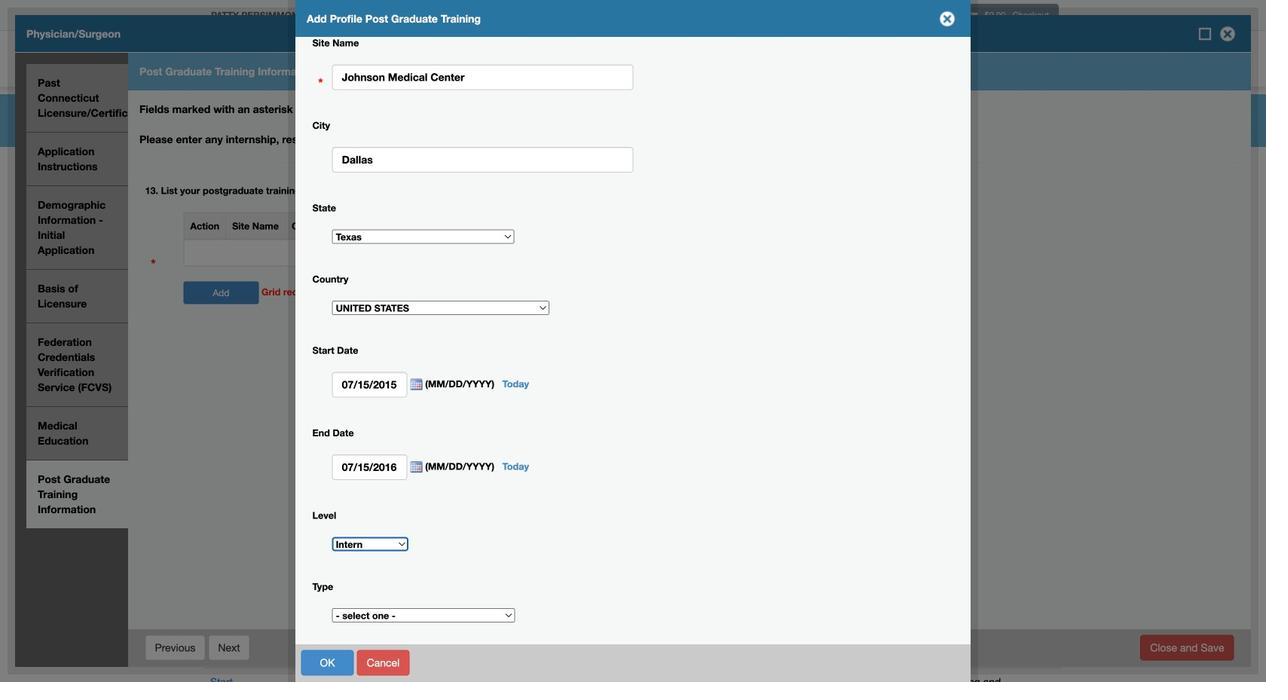 Task type: vqa. For each thing, say whether or not it's contained in the screenshot.
submit
no



Task type: describe. For each thing, give the bounding box(es) containing it.
<b><center>state of connecticut<br>
 online elicense website</center></b> image
[[204, 34, 384, 59]]



Task type: locate. For each thing, give the bounding box(es) containing it.
close window image
[[1216, 22, 1240, 46]]

None text field
[[332, 372, 407, 398]]

None image field
[[407, 379, 423, 391], [407, 461, 423, 473], [407, 379, 423, 391], [407, 461, 423, 473]]

None button
[[145, 635, 205, 661], [208, 635, 250, 661], [1141, 635, 1234, 661], [301, 650, 354, 676], [357, 650, 410, 676], [145, 635, 205, 661], [208, 635, 250, 661], [1141, 635, 1234, 661], [301, 650, 354, 676], [357, 650, 410, 676]]

close window image
[[935, 7, 960, 31]]

maximize/minimize image
[[1198, 26, 1213, 41]]

None text field
[[332, 64, 634, 90], [332, 147, 634, 173], [332, 455, 407, 480], [332, 64, 634, 90], [332, 147, 634, 173], [332, 455, 407, 480]]



